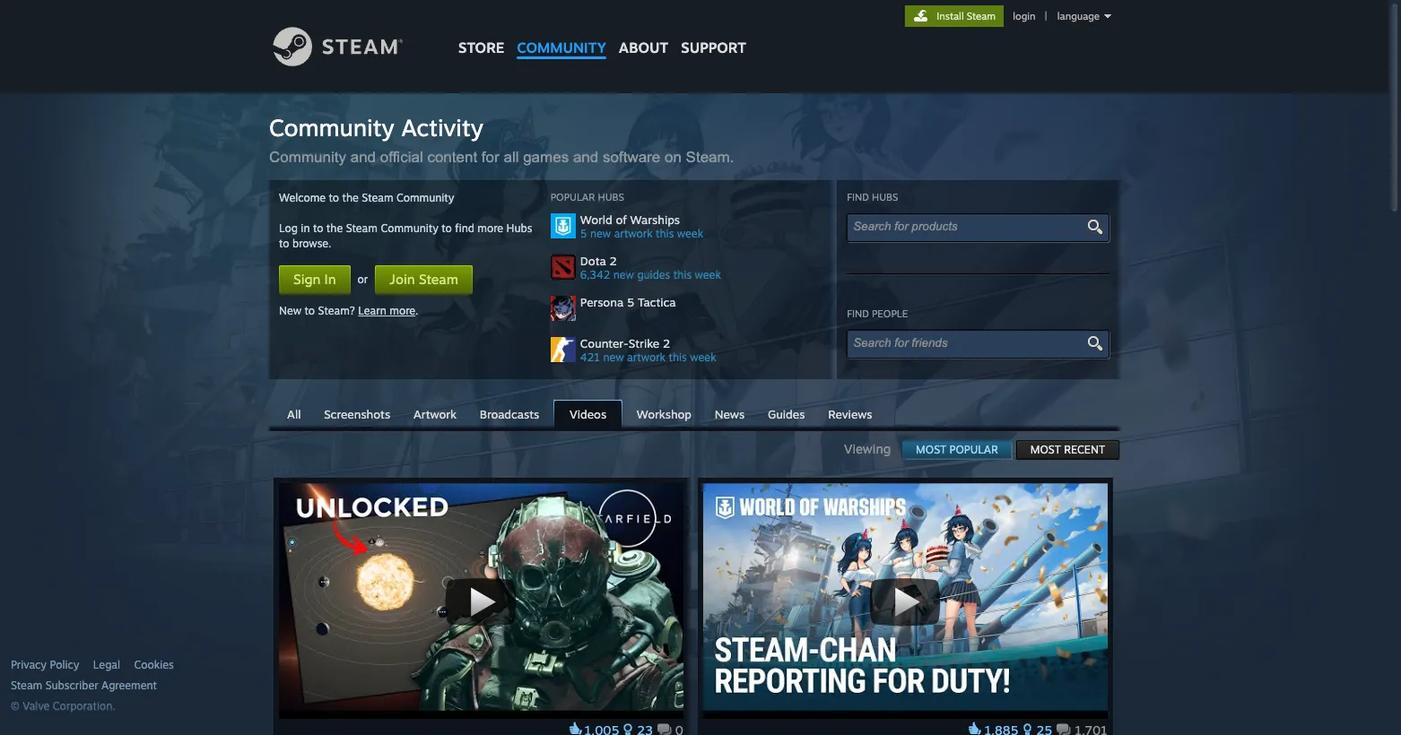 Task type: vqa. For each thing, say whether or not it's contained in the screenshot.
All
yes



Task type: locate. For each thing, give the bounding box(es) containing it.
welcome
[[279, 191, 326, 205]]

1 vertical spatial hubs
[[507, 222, 532, 235]]

counter-
[[580, 336, 629, 351]]

find left hubs
[[847, 191, 869, 204]]

the up the browse.
[[326, 222, 343, 235]]

1 horizontal spatial 5
[[627, 295, 634, 310]]

new inside counter-strike 2 421 new artwork this week
[[603, 351, 624, 364]]

artwork for strike
[[627, 351, 666, 364]]

all
[[504, 149, 519, 166]]

2 most from the left
[[1031, 443, 1061, 457]]

week inside world of warships 5 new artwork this week
[[677, 227, 703, 240]]

subscriber
[[45, 679, 98, 693]]

this inside counter-strike 2 421 new artwork this week
[[669, 351, 687, 364]]

on
[[665, 149, 682, 166]]

community
[[517, 39, 606, 57]]

0 vertical spatial week
[[677, 227, 703, 240]]

steam.
[[686, 149, 734, 166]]

artwork inside world of warships 5 new artwork this week
[[614, 227, 653, 240]]

dota 2 6,342 new guides this week
[[580, 254, 721, 282]]

0 vertical spatial hubs
[[598, 191, 624, 204]]

community up "join"
[[381, 222, 439, 235]]

this up dota 2 6,342 new guides this week
[[656, 227, 674, 240]]

0 horizontal spatial hubs
[[507, 222, 532, 235]]

join steam link
[[375, 266, 473, 294]]

more inside log in to the steam community to find more hubs to browse.
[[478, 222, 503, 235]]

0 vertical spatial artwork
[[614, 227, 653, 240]]

artwork down tactica
[[627, 351, 666, 364]]

0 vertical spatial 2
[[610, 254, 617, 268]]

store
[[458, 39, 504, 57]]

1 horizontal spatial 2
[[663, 336, 670, 351]]

cookies link
[[134, 659, 174, 673]]

1 horizontal spatial more
[[478, 222, 503, 235]]

5 left tactica
[[627, 295, 634, 310]]

more right find on the top of page
[[478, 222, 503, 235]]

all
[[287, 407, 301, 422]]

2 inside counter-strike 2 421 new artwork this week
[[663, 336, 670, 351]]

steam right "join"
[[419, 271, 458, 288]]

steam
[[967, 10, 996, 22], [362, 191, 393, 205], [346, 222, 378, 235], [419, 271, 458, 288], [11, 679, 42, 693]]

to right new
[[305, 304, 315, 318]]

all link
[[278, 401, 310, 426]]

world of warships 5 new artwork this week
[[580, 213, 703, 240]]

1 horizontal spatial hubs
[[598, 191, 624, 204]]

1 vertical spatial find
[[847, 308, 869, 320]]

videos link
[[553, 400, 623, 429]]

most right viewing at the right of the page
[[916, 443, 947, 457]]

hubs
[[598, 191, 624, 204], [507, 222, 532, 235]]

popular hubs
[[551, 191, 624, 204]]

to right in at the left top of the page
[[313, 222, 323, 235]]

1 vertical spatial 5
[[627, 295, 634, 310]]

1 vertical spatial this
[[674, 268, 692, 282]]

1 vertical spatial 2
[[663, 336, 670, 351]]

software
[[603, 149, 661, 166]]

2
[[610, 254, 617, 268], [663, 336, 670, 351]]

2 vertical spatial this
[[669, 351, 687, 364]]

viewing
[[844, 441, 902, 457]]

artwork link
[[405, 401, 466, 426]]

1 vertical spatial week
[[695, 268, 721, 282]]

this inside world of warships 5 new artwork this week
[[656, 227, 674, 240]]

corporation.
[[53, 700, 115, 713]]

0 horizontal spatial and
[[350, 149, 376, 166]]

artwork inside counter-strike 2 421 new artwork this week
[[627, 351, 666, 364]]

artwork for of
[[614, 227, 653, 240]]

tactica
[[638, 295, 676, 310]]

find
[[847, 191, 869, 204], [847, 308, 869, 320]]

install steam link
[[905, 5, 1004, 27]]

1 horizontal spatial most
[[1031, 443, 1061, 457]]

steam inside log in to the steam community to find more hubs to browse.
[[346, 222, 378, 235]]

most left "recent"
[[1031, 443, 1061, 457]]

week down persona 5 tactica link
[[690, 351, 716, 364]]

to left find on the top of page
[[442, 222, 452, 235]]

0 vertical spatial 5
[[580, 227, 587, 240]]

new left of
[[590, 227, 611, 240]]

most
[[916, 443, 947, 457], [1031, 443, 1061, 457]]

this right strike
[[669, 351, 687, 364]]

screenshots link
[[315, 401, 399, 426]]

privacy policy link
[[11, 659, 79, 673]]

1 horizontal spatial popular
[[950, 443, 998, 457]]

dota 2 link
[[580, 254, 822, 268]]

most recent link
[[1016, 440, 1120, 460]]

2 find from the top
[[847, 308, 869, 320]]

0 vertical spatial this
[[656, 227, 674, 240]]

community inside log in to the steam community to find more hubs to browse.
[[381, 222, 439, 235]]

screenshots
[[324, 407, 390, 422]]

0 vertical spatial new
[[590, 227, 611, 240]]

new for counter-
[[603, 351, 624, 364]]

2 vertical spatial new
[[603, 351, 624, 364]]

0 horizontal spatial popular
[[551, 191, 595, 204]]

welcome to the steam community
[[279, 191, 454, 205]]

0 vertical spatial find
[[847, 191, 869, 204]]

legal link
[[93, 659, 120, 673]]

login link
[[1010, 10, 1039, 22]]

2 and from the left
[[573, 149, 599, 166]]

find people
[[847, 308, 908, 320]]

most for most popular
[[916, 443, 947, 457]]

most for most recent
[[1031, 443, 1061, 457]]

steam down the welcome to the steam community
[[346, 222, 378, 235]]

None image field
[[1085, 219, 1105, 235], [1085, 336, 1105, 352], [1085, 219, 1105, 235], [1085, 336, 1105, 352]]

broadcasts link
[[471, 401, 548, 426]]

new inside world of warships 5 new artwork this week
[[590, 227, 611, 240]]

warships
[[630, 213, 680, 227]]

artwork
[[413, 407, 457, 422]]

install steam
[[937, 10, 996, 22]]

popular
[[551, 191, 595, 204], [950, 443, 998, 457]]

persona 5 tactica
[[580, 295, 676, 310]]

artwork up dota 2 6,342 new guides this week
[[614, 227, 653, 240]]

6,342
[[580, 268, 610, 282]]

more right learn
[[390, 304, 415, 318]]

new up persona 5 tactica
[[613, 268, 634, 282]]

None text field
[[853, 220, 1088, 233], [853, 336, 1088, 350], [853, 220, 1088, 233], [853, 336, 1088, 350]]

for
[[482, 149, 499, 166]]

week inside counter-strike 2 421 new artwork this week
[[690, 351, 716, 364]]

0 vertical spatial the
[[342, 191, 359, 205]]

2 right dota
[[610, 254, 617, 268]]

learn more link
[[358, 304, 415, 318]]

find left people
[[847, 308, 869, 320]]

1 vertical spatial more
[[390, 304, 415, 318]]

1 horizontal spatial and
[[573, 149, 599, 166]]

0 horizontal spatial most
[[916, 443, 947, 457]]

0 vertical spatial popular
[[551, 191, 595, 204]]

community up official
[[269, 113, 394, 142]]

more
[[478, 222, 503, 235], [390, 304, 415, 318]]

steam for join steam
[[419, 271, 458, 288]]

guides
[[637, 268, 670, 282]]

week
[[677, 227, 703, 240], [695, 268, 721, 282], [690, 351, 716, 364]]

sign in link
[[279, 266, 350, 294]]

hubs
[[872, 191, 898, 204]]

the right welcome
[[342, 191, 359, 205]]

steam right the install
[[967, 10, 996, 22]]

join
[[390, 271, 415, 288]]

support link
[[675, 0, 753, 61]]

workshop
[[637, 407, 692, 422]]

hubs up of
[[598, 191, 624, 204]]

week up dota 2 link
[[677, 227, 703, 240]]

official
[[380, 149, 423, 166]]

legal
[[93, 659, 120, 672]]

counter-strike 2 421 new artwork this week
[[580, 336, 716, 364]]

login
[[1013, 10, 1036, 22]]

0 horizontal spatial 5
[[580, 227, 587, 240]]

0 vertical spatial more
[[478, 222, 503, 235]]

2 right strike
[[663, 336, 670, 351]]

5 up dota
[[580, 227, 587, 240]]

new right 421
[[603, 351, 624, 364]]

1 most from the left
[[916, 443, 947, 457]]

and right games
[[573, 149, 599, 166]]

1 vertical spatial new
[[613, 268, 634, 282]]

week up persona 5 tactica link
[[695, 268, 721, 282]]

2 vertical spatial week
[[690, 351, 716, 364]]

news link
[[706, 401, 754, 426]]

5
[[580, 227, 587, 240], [627, 295, 634, 310]]

most recent
[[1031, 443, 1105, 457]]

1 find from the top
[[847, 191, 869, 204]]

steam subscriber agreement link
[[11, 679, 265, 693]]

1 and from the left
[[350, 149, 376, 166]]

hubs right find on the top of page
[[507, 222, 532, 235]]

this right guides
[[674, 268, 692, 282]]

and left official
[[350, 149, 376, 166]]

1 vertical spatial artwork
[[627, 351, 666, 364]]

this for 2
[[669, 351, 687, 364]]

steam inside cookies steam subscriber agreement © valve corporation.
[[11, 679, 42, 693]]

steam down privacy
[[11, 679, 42, 693]]

steam for cookies steam subscriber agreement © valve corporation.
[[11, 679, 42, 693]]

0 horizontal spatial 2
[[610, 254, 617, 268]]

1 vertical spatial the
[[326, 222, 343, 235]]



Task type: describe. For each thing, give the bounding box(es) containing it.
421
[[580, 351, 600, 364]]

learn
[[358, 304, 387, 318]]

find
[[455, 222, 474, 235]]

the inside log in to the steam community to find more hubs to browse.
[[326, 222, 343, 235]]

dota
[[580, 254, 606, 268]]

steam?
[[318, 304, 355, 318]]

community activity community and official content for all games and software on steam.
[[269, 113, 743, 166]]

games
[[523, 149, 569, 166]]

steam down official
[[362, 191, 393, 205]]

install
[[937, 10, 964, 22]]

new to steam? learn more .
[[279, 304, 418, 318]]

content
[[427, 149, 477, 166]]

1 vertical spatial popular
[[950, 443, 998, 457]]

of
[[616, 213, 627, 227]]

this for warships
[[656, 227, 674, 240]]

persona
[[580, 295, 624, 310]]

reviews link
[[819, 401, 881, 426]]

most popular
[[916, 443, 998, 457]]

©
[[11, 700, 20, 713]]

about
[[619, 39, 669, 57]]

or
[[358, 273, 368, 286]]

counter-strike 2 link
[[580, 336, 822, 351]]

in
[[324, 271, 336, 288]]

login | language
[[1013, 10, 1100, 22]]

world of warships link
[[580, 213, 822, 227]]

hubs inside log in to the steam community to find more hubs to browse.
[[507, 222, 532, 235]]

steam for install steam
[[967, 10, 996, 22]]

new for world
[[590, 227, 611, 240]]

privacy policy
[[11, 659, 79, 672]]

videos
[[570, 407, 607, 422]]

to down log
[[279, 237, 289, 250]]

workshop link
[[628, 401, 701, 426]]

guides
[[768, 407, 805, 422]]

store link
[[452, 0, 511, 65]]

browse.
[[292, 237, 331, 250]]

find for find people
[[847, 308, 869, 320]]

privacy
[[11, 659, 47, 672]]

community up welcome
[[269, 149, 346, 166]]

cookies
[[134, 659, 174, 672]]

community link
[[511, 0, 613, 65]]

|
[[1045, 10, 1047, 22]]

persona 5 tactica link
[[580, 295, 822, 310]]

new inside dota 2 6,342 new guides this week
[[613, 268, 634, 282]]

week for 2
[[690, 351, 716, 364]]

reviews
[[828, 407, 873, 422]]

find hubs
[[847, 191, 898, 204]]

broadcasts
[[480, 407, 539, 422]]

cookies steam subscriber agreement © valve corporation.
[[11, 659, 174, 713]]

valve
[[23, 700, 50, 713]]

week for warships
[[677, 227, 703, 240]]

language
[[1058, 10, 1100, 22]]

new
[[279, 304, 302, 318]]

5 inside world of warships 5 new artwork this week
[[580, 227, 587, 240]]

week inside dota 2 6,342 new guides this week
[[695, 268, 721, 282]]

find for find hubs
[[847, 191, 869, 204]]

agreement
[[101, 679, 157, 693]]

most popular link
[[902, 440, 1013, 460]]

community up log in to the steam community to find more hubs to browse.
[[397, 191, 454, 205]]

sign in
[[293, 271, 336, 288]]

people
[[872, 308, 908, 320]]

0 horizontal spatial more
[[390, 304, 415, 318]]

activity
[[401, 113, 483, 142]]

to right welcome
[[329, 191, 339, 205]]

join steam
[[390, 271, 458, 288]]

about link
[[613, 0, 675, 61]]

this inside dota 2 6,342 new guides this week
[[674, 268, 692, 282]]

guides link
[[759, 401, 814, 426]]

log in to the steam community to find more hubs to browse.
[[279, 222, 532, 250]]

recent
[[1064, 443, 1105, 457]]

2 inside dota 2 6,342 new guides this week
[[610, 254, 617, 268]]

world
[[580, 213, 613, 227]]

strike
[[629, 336, 660, 351]]

sign
[[293, 271, 321, 288]]

log
[[279, 222, 298, 235]]

policy
[[50, 659, 79, 672]]

news
[[715, 407, 745, 422]]

.
[[415, 304, 418, 318]]

in
[[301, 222, 310, 235]]



